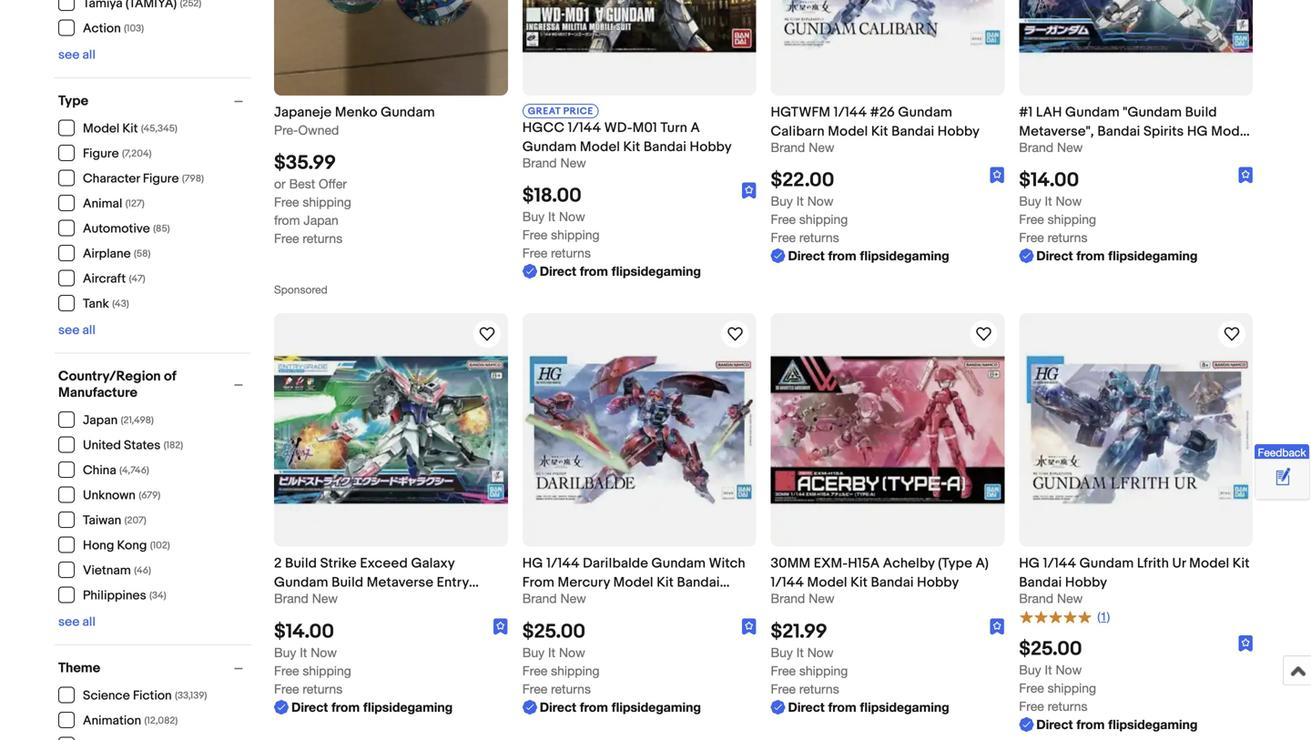 Task type: describe. For each thing, give the bounding box(es) containing it.
hgtwfm 1/144 #26 gundam calibarn model kit bandai hobby brand new
[[771, 104, 980, 155]]

united states (182)
[[83, 438, 183, 454]]

new down the strike
[[312, 591, 338, 606]]

direct from flipsidegaming text field for $25.00
[[1020, 716, 1198, 734]]

now for hg 1/144 darilbalde gundam witch from mercury model kit bandai hobby
[[559, 645, 585, 660]]

vietnam
[[83, 563, 131, 579]]

offer
[[319, 176, 347, 191]]

hg 1/144 darilbalde gundam witch from mercury model kit bandai hobby
[[523, 556, 746, 611]]

gundam inside "japaneje menko gundam pre-owned"
[[381, 104, 435, 120]]

hgcc
[[523, 120, 565, 136]]

shipping for direct from flipsidegaming text box for $14.00
[[303, 664, 351, 679]]

buy it now free shipping free returns direct from flipsidegaming for 2 build strike exceed galaxy gundam build metaverse entry grade model kit bandai
[[274, 645, 453, 715]]

1/144 for hg 1/144 darilbalde gundam witch from mercury model kit bandai hobby
[[547, 556, 580, 572]]

japan (21,498)
[[83, 413, 154, 429]]

direct from flipsidegaming text field for $18.00
[[523, 262, 701, 281]]

lfrith
[[1138, 556, 1170, 572]]

now for #1 lah gundam "gundam build metaverse", bandai spirits hg model kit bandai hobby
[[1056, 194, 1082, 209]]

now down $18.00
[[559, 209, 585, 224]]

watch 30mm exm-h15a achelby (type a) 1/144 model kit bandai hobby image
[[973, 323, 995, 345]]

calibarn
[[771, 123, 825, 140]]

#26
[[871, 104, 895, 120]]

see all button for country/region of manufacture
[[58, 615, 96, 630]]

aircraft (47)
[[83, 271, 145, 287]]

taiwan
[[83, 513, 121, 529]]

brand down "#1"
[[1020, 140, 1054, 155]]

kit inside #1 lah gundam "gundam build metaverse", bandai spirits hg model kit bandai hobby
[[1020, 142, 1037, 159]]

direct for hg 1/144 darilbalde gundam witch from mercury model kit bandai hobby
[[540, 700, 577, 715]]

gundam inside the hg 1/144 gundam lfrith ur model kit bandai hobby brand new
[[1080, 556, 1134, 572]]

wd-
[[605, 120, 633, 136]]

metaverse",
[[1020, 123, 1095, 140]]

#1 lah gundam "gundam build metaverse", bandai spirits hg model kit bandai hobby
[[1020, 104, 1252, 159]]

hg 1/144 gundam lfrith ur model kit bandai hobby brand new
[[1020, 556, 1250, 606]]

taiwan (207)
[[83, 513, 146, 529]]

(58)
[[134, 248, 151, 260]]

it down (1) link on the bottom right of page
[[1045, 663, 1053, 678]]

model inside the hg 1/144 gundam lfrith ur model kit bandai hobby brand new
[[1190, 556, 1230, 572]]

hg 1/144 darilbalde gundam witch from mercury model kit bandai hobby image
[[523, 313, 757, 547]]

it for hgtwfm 1/144 #26 gundam calibarn model kit bandai hobby
[[797, 194, 804, 209]]

direct from flipsidegaming text field for $22.00
[[771, 247, 950, 265]]

science
[[83, 689, 130, 704]]

hong
[[83, 538, 114, 554]]

all for country/region of manufacture
[[82, 615, 96, 630]]

buy it now free shipping free returns direct from flipsidegaming for 30mm exm-h15a achelby (type a) 1/144 model kit bandai hobby
[[771, 645, 950, 715]]

buy for 30mm exm-h15a achelby (type a) 1/144 model kit bandai hobby
[[771, 645, 793, 660]]

30mm exm-h15a achelby (type a) 1/144 model kit bandai hobby heading
[[771, 556, 989, 591]]

hgtwfm 1/144 #26 gundam calibarn model kit bandai hobby heading
[[771, 104, 980, 140]]

great
[[528, 105, 561, 117]]

direct for #1 lah gundam "gundam build metaverse", bandai spirits hg model kit bandai hobby
[[1037, 248, 1073, 263]]

see all button for type
[[58, 323, 96, 338]]

kit inside the 30mm exm-h15a achelby (type a) 1/144 model kit bandai hobby brand new
[[851, 575, 868, 591]]

united
[[83, 438, 121, 454]]

1/144 inside "great price hgcc 1/144 wd-m01 turn a gundam model kit bandai hobby brand new"
[[568, 120, 601, 136]]

direct from flipsidegaming text field for $21.99
[[771, 699, 950, 717]]

model inside #1 lah gundam "gundam build metaverse", bandai spirits hg model kit bandai hobby
[[1212, 123, 1252, 140]]

animation (12,082)
[[83, 714, 178, 729]]

automotive (85)
[[83, 221, 170, 237]]

country/region of manufacture
[[58, 368, 176, 401]]

shipping for $25.00 direct from flipsidegaming text box
[[551, 664, 600, 679]]

"gundam
[[1123, 104, 1183, 120]]

gundam inside the 'hgtwfm 1/144 #26 gundam calibarn model kit bandai hobby brand new'
[[899, 104, 953, 120]]

from
[[523, 575, 555, 591]]

hg inside #1 lah gundam "gundam build metaverse", bandai spirits hg model kit bandai hobby
[[1188, 123, 1209, 140]]

animation
[[83, 714, 141, 729]]

kit inside the hg 1/144 gundam lfrith ur model kit bandai hobby brand new
[[1233, 556, 1250, 572]]

model kit (45,345)
[[83, 121, 178, 137]]

a)
[[976, 556, 989, 572]]

now down (1) link on the bottom right of page
[[1056, 663, 1082, 678]]

action (103)
[[83, 21, 144, 36]]

flipsidegaming for 30mm exm-h15a achelby (type a) 1/144 model kit bandai hobby
[[860, 700, 950, 715]]

japan inside $35.99 or best offer free shipping from japan free returns
[[304, 213, 339, 228]]

model inside "great price hgcc 1/144 wd-m01 turn a gundam model kit bandai hobby brand new"
[[580, 139, 620, 155]]

brand left mercury at the bottom of page
[[523, 591, 557, 606]]

gundam inside hg 1/144 darilbalde gundam witch from mercury model kit bandai hobby
[[652, 556, 706, 572]]

(85)
[[153, 223, 170, 235]]

type
[[58, 93, 88, 109]]

(46)
[[134, 565, 151, 577]]

hobby inside #1 lah gundam "gundam build metaverse", bandai spirits hg model kit bandai hobby
[[1086, 142, 1128, 159]]

bandai inside the 30mm exm-h15a achelby (type a) 1/144 model kit bandai hobby brand new
[[871, 575, 914, 591]]

#1 lah gundam "gundam build metaverse", bandai spirits hg model kit bandai hobby image
[[1020, 0, 1253, 95]]

airplane
[[83, 246, 131, 262]]

#1 lah gundam "gundam build metaverse", bandai spirits hg model kit bandai hobby link
[[1020, 103, 1253, 159]]

(34)
[[150, 590, 166, 602]]

hgtwfm
[[771, 104, 831, 120]]

(33,139)
[[175, 690, 207, 702]]

model up the figure (7,204) on the top
[[83, 121, 120, 137]]

automotive
[[83, 221, 150, 237]]

hg for hg 1/144 gundam lfrith ur model kit bandai hobby brand new
[[1020, 556, 1040, 572]]

$25.00 for direct from flipsidegaming text field related to $25.00
[[1020, 637, 1083, 661]]

shipping for $21.99's direct from flipsidegaming text box
[[800, 664, 848, 679]]

model inside the 30mm exm-h15a achelby (type a) 1/144 model kit bandai hobby brand new
[[808, 575, 848, 591]]

witch
[[709, 556, 746, 572]]

kit inside 2 build strike exceed galaxy gundam build metaverse entry grade model kit bandai
[[360, 594, 378, 611]]

tank
[[83, 297, 109, 312]]

$35.99 or best offer free shipping from japan free returns
[[274, 151, 351, 246]]

kit inside hg 1/144 darilbalde gundam witch from mercury model kit bandai hobby
[[657, 575, 674, 591]]

character
[[83, 171, 140, 187]]

brand inside the 30mm exm-h15a achelby (type a) 1/144 model kit bandai hobby brand new
[[771, 591, 806, 606]]

airplane (58)
[[83, 246, 151, 262]]

direct for hgtwfm 1/144 #26 gundam calibarn model kit bandai hobby
[[788, 248, 825, 263]]

2 build strike exceed galaxy gundam build metaverse entry grade model kit bandai link
[[274, 554, 508, 611]]

buy for hgtwfm 1/144 #26 gundam calibarn model kit bandai hobby
[[771, 194, 793, 209]]

philippines (34)
[[83, 588, 166, 604]]

strike
[[320, 556, 357, 572]]

$25.00 for $25.00 direct from flipsidegaming text box
[[523, 620, 586, 644]]

science fiction (33,139)
[[83, 689, 207, 704]]

new inside "great price hgcc 1/144 wd-m01 turn a gundam model kit bandai hobby brand new"
[[561, 155, 586, 170]]

type button
[[58, 93, 251, 109]]

(47)
[[129, 273, 145, 285]]

direct for 30mm exm-h15a achelby (type a) 1/144 model kit bandai hobby
[[788, 700, 825, 715]]

figure (7,204)
[[83, 146, 152, 162]]

japaneje menko gundam link
[[274, 103, 508, 122]]

tank (43)
[[83, 297, 129, 312]]

(127)
[[125, 198, 145, 210]]

kit inside "great price hgcc 1/144 wd-m01 turn a gundam model kit bandai hobby brand new"
[[624, 139, 641, 155]]

(12,082)
[[144, 716, 178, 727]]

it down $18.00
[[548, 209, 556, 224]]

japaneje menko gundam heading
[[274, 104, 435, 120]]

1 all from the top
[[82, 47, 96, 63]]

country/region of manufacture button
[[58, 368, 251, 401]]

buy for #1 lah gundam "gundam build metaverse", bandai spirits hg model kit bandai hobby
[[1020, 194, 1042, 209]]

japaneje
[[274, 104, 332, 120]]

brand inside "great price hgcc 1/144 wd-m01 turn a gundam model kit bandai hobby brand new"
[[523, 155, 557, 170]]

(4,746)
[[119, 465, 149, 477]]

30mm
[[771, 556, 811, 572]]

brand inside the hg 1/144 gundam lfrith ur model kit bandai hobby brand new
[[1020, 591, 1054, 606]]

china (4,746)
[[83, 463, 149, 479]]

flipsidegaming for hgtwfm 1/144 #26 gundam calibarn model kit bandai hobby
[[860, 248, 950, 263]]

(182)
[[164, 440, 183, 452]]

grade
[[274, 594, 314, 611]]

now for 2 build strike exceed galaxy gundam build metaverse entry grade model kit bandai
[[311, 645, 337, 660]]

buy it now free shipping free returns direct from flipsidegaming for hg 1/144 darilbalde gundam witch from mercury model kit bandai hobby
[[523, 645, 701, 715]]

hgcc 1/144 wd-m01 turn a gundam model kit bandai hobby link
[[523, 118, 757, 155]]

2 build strike exceed galaxy gundam build metaverse entry grade model kit bandai image
[[274, 313, 508, 547]]

buy down $18.00
[[523, 209, 545, 224]]

metaverse
[[367, 575, 434, 591]]

china
[[83, 463, 116, 479]]

darilbalde
[[583, 556, 649, 572]]

feedback
[[1258, 446, 1307, 459]]

buy it now free shipping free returns direct from flipsidegaming for hgtwfm 1/144 #26 gundam calibarn model kit bandai hobby
[[771, 194, 950, 263]]

m01
[[633, 120, 658, 136]]

(type
[[938, 556, 973, 572]]

0 vertical spatial figure
[[83, 146, 119, 162]]

new inside the 30mm exm-h15a achelby (type a) 1/144 model kit bandai hobby brand new
[[809, 591, 835, 606]]

shipping for direct from flipsidegaming text field corresponding to $18.00
[[551, 227, 600, 242]]



Task type: locate. For each thing, give the bounding box(es) containing it.
hg 1/144 gundam lfrith ur model kit bandai hobby link
[[1020, 554, 1253, 591]]

$14.00 down the grade
[[274, 620, 334, 644]]

$18.00
[[523, 184, 582, 208]]

hg right the spirits
[[1188, 123, 1209, 140]]

bandai down #26
[[892, 123, 935, 140]]

figure
[[83, 146, 119, 162], [143, 171, 179, 187]]

japaneje menko gundam pre-owned
[[274, 104, 435, 137]]

buy down metaverse",
[[1020, 194, 1042, 209]]

see all button down action
[[58, 47, 96, 63]]

bandai inside hg 1/144 darilbalde gundam witch from mercury model kit bandai hobby
[[677, 575, 720, 591]]

0 vertical spatial all
[[82, 47, 96, 63]]

owned
[[298, 122, 339, 137]]

unknown (679)
[[83, 488, 161, 504]]

galaxy
[[411, 556, 455, 572]]

brand new
[[1020, 140, 1083, 155], [274, 591, 338, 606], [523, 591, 586, 606]]

bandai down metaverse",
[[1040, 142, 1083, 159]]

see for country/region of manufacture
[[58, 615, 80, 630]]

bandai inside the hg 1/144 gundam lfrith ur model kit bandai hobby brand new
[[1020, 575, 1063, 591]]

1 vertical spatial all
[[82, 323, 96, 338]]

shipping for direct from flipsidegaming text field related to $25.00
[[1048, 681, 1097, 696]]

theme
[[58, 660, 100, 677]]

1 see all button from the top
[[58, 47, 96, 63]]

new down exm-
[[809, 591, 835, 606]]

bandai up (1) link on the bottom right of page
[[1020, 575, 1063, 591]]

free
[[274, 194, 299, 209], [771, 212, 796, 227], [1020, 212, 1045, 227], [523, 227, 548, 242], [771, 230, 796, 245], [1020, 230, 1045, 245], [274, 231, 299, 246], [523, 245, 548, 260], [274, 664, 299, 679], [523, 664, 548, 679], [771, 664, 796, 679], [1020, 681, 1045, 696], [274, 682, 299, 697], [523, 682, 548, 697], [771, 682, 796, 697], [1020, 699, 1045, 714]]

shipping down $18.00
[[551, 227, 600, 242]]

1 horizontal spatial japan
[[304, 213, 339, 228]]

gundam inside "great price hgcc 1/144 wd-m01 turn a gundam model kit bandai hobby brand new"
[[523, 139, 577, 155]]

flipsidegaming for 2 build strike exceed galaxy gundam build metaverse entry grade model kit bandai
[[364, 700, 453, 715]]

1/144 down 30mm
[[771, 575, 804, 591]]

1 vertical spatial see all
[[58, 323, 96, 338]]

watch 2 build strike exceed galaxy gundam build metaverse entry grade model kit bandai image
[[476, 323, 498, 345]]

it for #1 lah gundam "gundam build metaverse", bandai spirits hg model kit bandai hobby
[[1045, 194, 1053, 209]]

see up type
[[58, 47, 80, 63]]

exceed
[[360, 556, 408, 572]]

hg
[[1188, 123, 1209, 140], [523, 556, 544, 572], [1020, 556, 1040, 572]]

shipping down mercury at the bottom of page
[[551, 664, 600, 679]]

2 vertical spatial all
[[82, 615, 96, 630]]

$14.00 down metaverse",
[[1020, 168, 1080, 192]]

now down mercury at the bottom of page
[[559, 645, 585, 660]]

lah
[[1037, 104, 1063, 120]]

see all button down philippines
[[58, 615, 96, 630]]

hong kong (102)
[[83, 538, 170, 554]]

spirits
[[1144, 123, 1185, 140]]

1/144 up mercury at the bottom of page
[[547, 556, 580, 572]]

build
[[1186, 104, 1218, 120], [285, 556, 317, 572], [332, 575, 364, 591]]

hobby inside the 30mm exm-h15a achelby (type a) 1/144 model kit bandai hobby brand new
[[917, 575, 960, 591]]

hgcc 1/144 wd-m01 turn a gundam model kit bandai hobby heading
[[523, 120, 732, 155]]

2 see all button from the top
[[58, 323, 96, 338]]

hg 1/144 darilbalde gundam witch from mercury model kit bandai hobby heading
[[523, 556, 746, 611]]

brand up $22.00
[[771, 140, 806, 155]]

manufacture
[[58, 385, 138, 401]]

buy down $21.99
[[771, 645, 793, 660]]

2 see from the top
[[58, 323, 80, 338]]

1 vertical spatial figure
[[143, 171, 179, 187]]

price
[[564, 105, 594, 117]]

it for 2 build strike exceed galaxy gundam build metaverse entry grade model kit bandai
[[300, 645, 307, 660]]

build right 2
[[285, 556, 317, 572]]

bandai
[[892, 123, 935, 140], [1098, 123, 1141, 140], [644, 139, 687, 155], [1040, 142, 1083, 159], [677, 575, 720, 591], [871, 575, 914, 591], [1020, 575, 1063, 591], [381, 594, 424, 611]]

$25.00 down (1) link on the bottom right of page
[[1020, 637, 1083, 661]]

$22.00
[[771, 168, 835, 192]]

model inside hg 1/144 darilbalde gundam witch from mercury model kit bandai hobby
[[614, 575, 654, 591]]

1/144
[[834, 104, 867, 120], [568, 120, 601, 136], [547, 556, 580, 572], [1044, 556, 1077, 572], [771, 575, 804, 591]]

(103)
[[124, 23, 144, 35]]

$21.99
[[771, 620, 828, 644]]

bandai down metaverse
[[381, 594, 424, 611]]

gundam left witch
[[652, 556, 706, 572]]

brand new for kit
[[1020, 140, 1083, 155]]

buy it now free shipping free returns direct from flipsidegaming for #1 lah gundam "gundam build metaverse", bandai spirits hg model kit bandai hobby
[[1020, 194, 1198, 263]]

hg for hg 1/144 darilbalde gundam witch from mercury model kit bandai hobby
[[523, 556, 544, 572]]

(21,498)
[[121, 415, 154, 427]]

1 see all from the top
[[58, 47, 96, 63]]

$14.00 for model
[[274, 620, 334, 644]]

see all down philippines
[[58, 615, 96, 630]]

it down the 'from'
[[548, 645, 556, 660]]

0 horizontal spatial $25.00
[[523, 620, 586, 644]]

it down metaverse",
[[1045, 194, 1053, 209]]

see up theme
[[58, 615, 80, 630]]

$25.00 down the 'from'
[[523, 620, 586, 644]]

0 vertical spatial see all
[[58, 47, 96, 63]]

country/region
[[58, 368, 161, 385]]

1/144 inside the 30mm exm-h15a achelby (type a) 1/144 model kit bandai hobby brand new
[[771, 575, 804, 591]]

states
[[124, 438, 161, 454]]

1/144 down price
[[568, 120, 601, 136]]

1/144 left #26
[[834, 104, 867, 120]]

0 horizontal spatial $14.00
[[274, 620, 334, 644]]

2 vertical spatial see all button
[[58, 615, 96, 630]]

watch hg 1/144 gundam lfrith ur model kit bandai hobby image
[[1222, 323, 1243, 345]]

(43)
[[112, 298, 129, 310]]

it down $21.99
[[797, 645, 804, 660]]

0 horizontal spatial brand new
[[274, 591, 338, 606]]

$14.00
[[1020, 168, 1080, 192], [274, 620, 334, 644]]

returns inside $35.99 or best offer free shipping from japan free returns
[[303, 231, 343, 246]]

(1) link
[[1020, 608, 1111, 625]]

hg inside the hg 1/144 gundam lfrith ur model kit bandai hobby brand new
[[1020, 556, 1040, 572]]

#1 lah gundam "gundam build metaverse", bandai spirits hg model kit bandai hobby heading
[[1020, 104, 1252, 159]]

hobby inside the 'hgtwfm 1/144 #26 gundam calibarn model kit bandai hobby brand new'
[[938, 123, 980, 140]]

0 vertical spatial $14.00
[[1020, 168, 1080, 192]]

hg 1/144 darilbalde gundam witch from mercury model kit bandai hobby link
[[523, 554, 757, 611]]

1/144 for hg 1/144 gundam lfrith ur model kit bandai hobby brand new
[[1044, 556, 1077, 572]]

japan
[[304, 213, 339, 228], [83, 413, 118, 429]]

exm-
[[814, 556, 848, 572]]

1 horizontal spatial figure
[[143, 171, 179, 187]]

brand new for model
[[274, 591, 338, 606]]

or
[[274, 176, 286, 191]]

buy for hg 1/144 darilbalde gundam witch from mercury model kit bandai hobby
[[523, 645, 545, 660]]

all for type
[[82, 323, 96, 338]]

now down the grade
[[311, 645, 337, 660]]

pre-
[[274, 122, 298, 137]]

hgtwfm 1/144 #26 gundam calibarn model kit bandai hobby link
[[771, 103, 1005, 140]]

hgcc 1/144 wd-m01 turn a gundam model kit bandai hobby image
[[523, 0, 757, 95]]

1 see from the top
[[58, 47, 80, 63]]

model inside 2 build strike exceed galaxy gundam build metaverse entry grade model kit bandai
[[317, 594, 357, 611]]

unknown
[[83, 488, 136, 504]]

direct from flipsidegaming text field for $14.00
[[1020, 247, 1198, 265]]

2 vertical spatial see
[[58, 615, 80, 630]]

1 vertical spatial $14.00
[[274, 620, 334, 644]]

3 all from the top
[[82, 615, 96, 630]]

all down tank
[[82, 323, 96, 338]]

gundam left lfrith at the right bottom of the page
[[1080, 556, 1134, 572]]

of
[[164, 368, 176, 385]]

new right the 'from'
[[561, 591, 586, 606]]

bandai inside the 'hgtwfm 1/144 #26 gundam calibarn model kit bandai hobby brand new'
[[892, 123, 935, 140]]

1 horizontal spatial build
[[332, 575, 364, 591]]

model right ur
[[1190, 556, 1230, 572]]

0 vertical spatial see all button
[[58, 47, 96, 63]]

shipping down offer at the top of page
[[303, 194, 351, 209]]

1 horizontal spatial $14.00
[[1020, 168, 1080, 192]]

aircraft
[[83, 271, 126, 287]]

0 horizontal spatial figure
[[83, 146, 119, 162]]

japaneje menko gundam image
[[274, 0, 508, 95]]

2 horizontal spatial build
[[1186, 104, 1218, 120]]

brand down hgcc
[[523, 155, 557, 170]]

2 vertical spatial build
[[332, 575, 364, 591]]

great price button
[[523, 103, 599, 118]]

best
[[289, 176, 315, 191]]

(679)
[[139, 490, 161, 502]]

$14.00 for kit
[[1020, 168, 1080, 192]]

Direct from flipsidegaming text field
[[771, 247, 950, 265], [274, 699, 453, 717], [523, 699, 701, 717], [771, 699, 950, 717]]

1 horizontal spatial brand new
[[523, 591, 586, 606]]

hobby inside "great price hgcc 1/144 wd-m01 turn a gundam model kit bandai hobby brand new"
[[690, 139, 732, 155]]

animal (127)
[[83, 196, 145, 212]]

model inside the 'hgtwfm 1/144 #26 gundam calibarn model kit bandai hobby brand new'
[[828, 123, 868, 140]]

vietnam (46)
[[83, 563, 151, 579]]

3 see from the top
[[58, 615, 80, 630]]

hg inside hg 1/144 darilbalde gundam witch from mercury model kit bandai hobby
[[523, 556, 544, 572]]

now
[[808, 194, 834, 209], [1056, 194, 1082, 209], [559, 209, 585, 224], [311, 645, 337, 660], [559, 645, 585, 660], [808, 645, 834, 660], [1056, 663, 1082, 678]]

brand new down lah
[[1020, 140, 1083, 155]]

bandai down witch
[[677, 575, 720, 591]]

2
[[274, 556, 282, 572]]

new inside the 'hgtwfm 1/144 #26 gundam calibarn model kit bandai hobby brand new'
[[809, 140, 835, 155]]

30mm exm-h15a achelby (type a) 1/144 model kit bandai hobby brand new
[[771, 556, 989, 606]]

returns
[[800, 230, 840, 245], [1048, 230, 1088, 245], [303, 231, 343, 246], [551, 245, 591, 260], [303, 682, 343, 697], [551, 682, 591, 697], [800, 682, 840, 697], [1048, 699, 1088, 714]]

now down metaverse",
[[1056, 194, 1082, 209]]

it down $22.00
[[797, 194, 804, 209]]

hobby
[[938, 123, 980, 140], [690, 139, 732, 155], [1086, 142, 1128, 159], [917, 575, 960, 591], [1066, 575, 1108, 591], [523, 594, 565, 611]]

brand down 2
[[274, 591, 309, 606]]

hg 1/144 gundam lfrith ur model kit bandai hobby heading
[[1020, 556, 1250, 591]]

2 all from the top
[[82, 323, 96, 338]]

now down $22.00
[[808, 194, 834, 209]]

shipping down $21.99
[[800, 664, 848, 679]]

gundam right #26
[[899, 104, 953, 120]]

(45,345)
[[141, 123, 178, 135]]

1/144 inside the hg 1/144 gundam lfrith ur model kit bandai hobby brand new
[[1044, 556, 1077, 572]]

brand new for hobby
[[523, 591, 586, 606]]

now down $21.99
[[808, 645, 834, 660]]

bandai down achelby
[[871, 575, 914, 591]]

buy it now free shipping free returns direct from flipsidegaming
[[771, 194, 950, 263], [1020, 194, 1198, 263], [523, 209, 701, 279], [274, 645, 453, 715], [523, 645, 701, 715], [771, 645, 950, 715], [1020, 663, 1198, 732]]

1/144 for hgtwfm 1/144 #26 gundam calibarn model kit bandai hobby brand new
[[834, 104, 867, 120]]

see up country/region
[[58, 323, 80, 338]]

shipping for direct from flipsidegaming text box associated with $22.00
[[800, 212, 848, 227]]

achelby
[[883, 556, 935, 572]]

brand inside the 'hgtwfm 1/144 #26 gundam calibarn model kit bandai hobby brand new'
[[771, 140, 806, 155]]

all down philippines
[[82, 615, 96, 630]]

gundam inside 2 build strike exceed galaxy gundam build metaverse entry grade model kit bandai
[[274, 575, 329, 591]]

watch hg 1/144 darilbalde gundam witch from mercury model kit bandai hobby image
[[725, 323, 747, 345]]

model down exm-
[[808, 575, 848, 591]]

shipping inside $35.99 or best offer free shipping from japan free returns
[[303, 194, 351, 209]]

fiction
[[133, 689, 172, 704]]

gundam right menko
[[381, 104, 435, 120]]

shipping for $14.00 direct from flipsidegaming text field
[[1048, 212, 1097, 227]]

2 vertical spatial see all
[[58, 615, 96, 630]]

bandai inside 2 build strike exceed galaxy gundam build metaverse entry grade model kit bandai
[[381, 594, 424, 611]]

build inside #1 lah gundam "gundam build metaverse", bandai spirits hg model kit bandai hobby
[[1186, 104, 1218, 120]]

bandai down "turn"
[[644, 139, 687, 155]]

buy down the grade
[[274, 645, 296, 660]]

3 see all from the top
[[58, 615, 96, 630]]

it down the grade
[[300, 645, 307, 660]]

direct from flipsidegaming text field for $14.00
[[274, 699, 453, 717]]

now for 30mm exm-h15a achelby (type a) 1/144 model kit bandai hobby
[[808, 645, 834, 660]]

direct for 2 build strike exceed galaxy gundam build metaverse entry grade model kit bandai
[[292, 700, 328, 715]]

gundam up the grade
[[274, 575, 329, 591]]

1 vertical spatial japan
[[83, 413, 118, 429]]

model down darilbalde at the bottom left
[[614, 575, 654, 591]]

a
[[691, 120, 700, 136]]

buy for 2 build strike exceed galaxy gundam build metaverse entry grade model kit bandai
[[274, 645, 296, 660]]

hobby inside the hg 1/144 gundam lfrith ur model kit bandai hobby brand new
[[1066, 575, 1108, 591]]

1/144 inside hg 1/144 darilbalde gundam witch from mercury model kit bandai hobby
[[547, 556, 580, 572]]

(798)
[[182, 173, 204, 185]]

hg right a)
[[1020, 556, 1040, 572]]

shipping down $22.00
[[800, 212, 848, 227]]

2 build strike exceed galaxy gundam build metaverse entry grade model kit bandai
[[274, 556, 469, 611]]

turn
[[661, 120, 688, 136]]

$35.99
[[274, 151, 336, 175]]

0 vertical spatial japan
[[304, 213, 339, 228]]

flipsidegaming
[[860, 248, 950, 263], [1109, 248, 1198, 263], [612, 264, 701, 279], [364, 700, 453, 715], [612, 700, 701, 715], [860, 700, 950, 715], [1109, 717, 1198, 732]]

3 see all button from the top
[[58, 615, 96, 630]]

2 see all from the top
[[58, 323, 96, 338]]

figure up character
[[83, 146, 119, 162]]

brand new down darilbalde at the bottom left
[[523, 591, 586, 606]]

shipping down (1) link on the bottom right of page
[[1048, 681, 1097, 696]]

1 horizontal spatial $25.00
[[1020, 637, 1083, 661]]

model down the strike
[[317, 594, 357, 611]]

brand up (1) link on the bottom right of page
[[1020, 591, 1054, 606]]

all down action
[[82, 47, 96, 63]]

1 vertical spatial build
[[285, 556, 317, 572]]

1/144 inside the 'hgtwfm 1/144 #26 gundam calibarn model kit bandai hobby brand new'
[[834, 104, 867, 120]]

buy down the 'from'
[[523, 645, 545, 660]]

2 horizontal spatial hg
[[1188, 123, 1209, 140]]

see all for country/region of manufacture
[[58, 615, 96, 630]]

character figure (798)
[[83, 171, 204, 187]]

new inside the hg 1/144 gundam lfrith ur model kit bandai hobby brand new
[[1058, 591, 1083, 606]]

now for hgtwfm 1/144 #26 gundam calibarn model kit bandai hobby
[[808, 194, 834, 209]]

hobby inside hg 1/144 darilbalde gundam witch from mercury model kit bandai hobby
[[523, 594, 565, 611]]

japan up united
[[83, 413, 118, 429]]

brand down 30mm
[[771, 591, 806, 606]]

direct from flipsidegaming text field for $25.00
[[523, 699, 701, 717]]

gundam up metaverse",
[[1066, 104, 1120, 120]]

hg 1/144 gundam lfrith ur model kit bandai hobby image
[[1020, 313, 1253, 547]]

2 build strike exceed galaxy gundam build metaverse entry grade model kit bandai heading
[[274, 556, 479, 611]]

japan down offer at the top of page
[[304, 213, 339, 228]]

0 horizontal spatial japan
[[83, 413, 118, 429]]

new up $18.00
[[561, 155, 586, 170]]

kit inside the 'hgtwfm 1/144 #26 gundam calibarn model kit bandai hobby brand new'
[[872, 123, 889, 140]]

see all down action
[[58, 47, 96, 63]]

0 vertical spatial see
[[58, 47, 80, 63]]

figure left (798)
[[143, 171, 179, 187]]

gundam inside #1 lah gundam "gundam build metaverse", bandai spirits hg model kit bandai hobby
[[1066, 104, 1120, 120]]

model right the spirits
[[1212, 123, 1252, 140]]

see all button down tank
[[58, 323, 96, 338]]

it for hg 1/144 darilbalde gundam witch from mercury model kit bandai hobby
[[548, 645, 556, 660]]

new down lah
[[1058, 140, 1083, 155]]

see for type
[[58, 323, 80, 338]]

1 horizontal spatial hg
[[1020, 556, 1040, 572]]

it
[[797, 194, 804, 209], [1045, 194, 1053, 209], [548, 209, 556, 224], [300, 645, 307, 660], [548, 645, 556, 660], [797, 645, 804, 660], [1045, 663, 1053, 678]]

0 horizontal spatial build
[[285, 556, 317, 572]]

see all button
[[58, 47, 96, 63], [58, 323, 96, 338], [58, 615, 96, 630]]

2 horizontal spatial brand new
[[1020, 140, 1083, 155]]

model right calibarn
[[828, 123, 868, 140]]

new up (1) link on the bottom right of page
[[1058, 591, 1083, 606]]

h15a
[[848, 556, 880, 572]]

flipsidegaming for hg 1/144 darilbalde gundam witch from mercury model kit bandai hobby
[[612, 700, 701, 715]]

action
[[83, 21, 121, 36]]

it for 30mm exm-h15a achelby (type a) 1/144 model kit bandai hobby
[[797, 645, 804, 660]]

0 horizontal spatial hg
[[523, 556, 544, 572]]

buy down (1) link on the bottom right of page
[[1020, 663, 1042, 678]]

mercury
[[558, 575, 610, 591]]

1 vertical spatial see all button
[[58, 323, 96, 338]]

hg up the 'from'
[[523, 556, 544, 572]]

from inside $35.99 or best offer free shipping from japan free returns
[[274, 213, 300, 228]]

new up $22.00
[[809, 140, 835, 155]]

shipping down the grade
[[303, 664, 351, 679]]

shipping down metaverse",
[[1048, 212, 1097, 227]]

bandai down "gundam
[[1098, 123, 1141, 140]]

model down wd-
[[580, 139, 620, 155]]

Direct from flipsidegaming text field
[[1020, 247, 1198, 265], [523, 262, 701, 281], [1020, 716, 1198, 734]]

build down the strike
[[332, 575, 364, 591]]

see all for type
[[58, 323, 96, 338]]

1 vertical spatial see
[[58, 323, 80, 338]]

brand new down 2
[[274, 591, 338, 606]]

flipsidegaming for #1 lah gundam "gundam build metaverse", bandai spirits hg model kit bandai hobby
[[1109, 248, 1198, 263]]

bandai inside "great price hgcc 1/144 wd-m01 turn a gundam model kit bandai hobby brand new"
[[644, 139, 687, 155]]

hgtwfm 1/144 #26 gundam calibarn model kit bandai hobby image
[[771, 0, 1005, 95]]

gundam
[[381, 104, 435, 120], [899, 104, 953, 120], [1066, 104, 1120, 120], [523, 139, 577, 155], [652, 556, 706, 572], [1080, 556, 1134, 572], [274, 575, 329, 591]]

philippines
[[83, 588, 146, 604]]

see all down tank
[[58, 323, 96, 338]]

gundam down hgcc
[[523, 139, 577, 155]]

see all
[[58, 47, 96, 63], [58, 323, 96, 338], [58, 615, 96, 630]]

shipping
[[303, 194, 351, 209], [800, 212, 848, 227], [1048, 212, 1097, 227], [551, 227, 600, 242], [303, 664, 351, 679], [551, 664, 600, 679], [800, 664, 848, 679], [1048, 681, 1097, 696]]

build right "gundam
[[1186, 104, 1218, 120]]

1/144 up (1) link on the bottom right of page
[[1044, 556, 1077, 572]]

30mm exm-h15a achelby (type a) 1/144 model kit bandai hobby image
[[771, 313, 1005, 547]]

0 vertical spatial build
[[1186, 104, 1218, 120]]

buy down $22.00
[[771, 194, 793, 209]]



Task type: vqa. For each thing, say whether or not it's contained in the screenshot.


